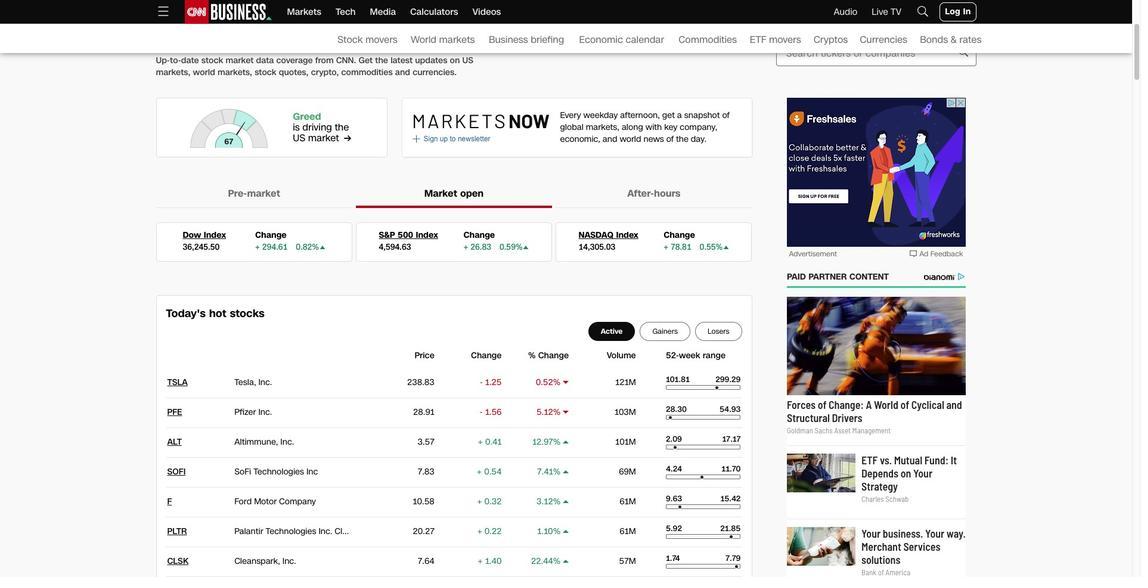 Task type: vqa. For each thing, say whether or not it's contained in the screenshot.


Task type: locate. For each thing, give the bounding box(es) containing it.
+
[[255, 242, 260, 253], [464, 242, 469, 253], [664, 242, 669, 253], [478, 437, 483, 448], [477, 467, 482, 478], [477, 496, 482, 508], [478, 526, 483, 537], [478, 556, 483, 567]]

% for 5.12 %
[[553, 407, 561, 418]]

market open link
[[356, 181, 553, 208]]

markets,
[[156, 67, 191, 78], [218, 67, 252, 78], [586, 122, 620, 133]]

+ 1.40
[[478, 556, 502, 567]]

ui search image
[[957, 45, 971, 59]]

videos link
[[473, 0, 501, 24]]

0 vertical spatial stock
[[202, 55, 223, 66]]

log
[[946, 6, 961, 17]]

dow index 36,245.50
[[183, 230, 226, 253]]

open
[[460, 187, 484, 200]]

0 vertical spatial technologies
[[254, 467, 304, 478]]

currencies link
[[860, 23, 911, 53]]

log in
[[946, 6, 971, 17]]

the right get
[[375, 55, 388, 66]]

advertisement region
[[787, 98, 966, 247]]

2 movers from the left
[[770, 33, 802, 47]]

0 horizontal spatial us
[[293, 131, 306, 145]]

&
[[951, 33, 957, 47]]

0.41
[[486, 437, 502, 448]]

0.59 %
[[500, 242, 523, 253]]

markets, inside 'every weekday afternoon, get a snapshot of global markets, along with key company, economic, and world news of the day.'
[[586, 122, 620, 133]]

change for dow index
[[255, 230, 287, 241]]

cnn.
[[336, 55, 356, 66]]

0 horizontal spatial movers
[[366, 33, 398, 47]]

range
[[703, 350, 726, 361]]

technologies down company
[[266, 526, 316, 537]]

1 vertical spatial -
[[480, 407, 483, 418]]

market up + 294.61 at the top of the page
[[247, 187, 280, 200]]

0 horizontal spatial of
[[667, 134, 674, 145]]

live
[[872, 6, 889, 18]]

% for 0.59 %
[[516, 242, 523, 253]]

+ for + 294.61
[[255, 242, 260, 253]]

f link
[[167, 496, 172, 508]]

us down 'greed'
[[293, 131, 306, 145]]

+ 26.83
[[464, 242, 492, 253]]

markets up 'date'
[[156, 10, 256, 45]]

greed
[[293, 110, 321, 123]]

weekday
[[584, 110, 618, 121]]

+ left 0.54
[[477, 467, 482, 478]]

alt link
[[167, 437, 182, 448]]

% for 1.10 %
[[553, 526, 561, 537]]

inc. down "palantir technologies inc. class a"
[[283, 556, 296, 567]]

and inside up-to-date stock market data coverage from cnn. get the latest updates on us markets, world markets, stock quotes, crypto, commodities and currencies.
[[395, 67, 410, 78]]

+ left 1.40
[[478, 556, 483, 567]]

1 horizontal spatial markets,
[[218, 67, 252, 78]]

index inside the nasdaq index 14,305.03
[[617, 230, 639, 241]]

ad feedback
[[920, 249, 964, 259]]

markets, down "weekday"
[[586, 122, 620, 133]]

change up the 78.81
[[664, 230, 695, 241]]

3.57
[[418, 437, 435, 448]]

index for dow index
[[204, 230, 226, 241]]

markets
[[439, 33, 475, 47]]

from
[[315, 55, 334, 66]]

losers
[[708, 327, 730, 336]]

1 index from the left
[[204, 230, 226, 241]]

news
[[644, 134, 664, 145]]

1 - from the top
[[480, 377, 483, 388]]

movers right 'etf'
[[770, 33, 802, 47]]

nasdaq index 14,305.03
[[579, 230, 639, 253]]

1 horizontal spatial us
[[463, 55, 474, 66]]

market inside up-to-date stock market data coverage from cnn. get the latest updates on us markets, world markets, stock quotes, crypto, commodities and currencies.
[[226, 55, 254, 66]]

to-
[[170, 55, 181, 66]]

+ left 0.22
[[478, 526, 483, 537]]

3 index from the left
[[617, 230, 639, 241]]

us inside greed is driving the us market
[[293, 131, 306, 145]]

0.82 %
[[296, 242, 319, 253]]

1 61m from the top
[[620, 496, 636, 508]]

Search text field
[[776, 40, 951, 66]]

+ for + 0.54
[[477, 467, 482, 478]]

pre-market
[[228, 187, 280, 200]]

1 vertical spatial us
[[293, 131, 306, 145]]

nasdaq index link
[[579, 230, 639, 241]]

currencies.
[[413, 67, 457, 78]]

key
[[665, 122, 678, 133]]

%
[[312, 242, 319, 253], [516, 242, 523, 253], [716, 242, 723, 253], [529, 350, 536, 361], [553, 377, 561, 388], [553, 407, 561, 418], [553, 437, 561, 448], [553, 467, 561, 478], [553, 496, 561, 508], [553, 526, 561, 537], [553, 556, 561, 567]]

stock right 'date'
[[202, 55, 223, 66]]

1 vertical spatial world
[[620, 134, 642, 145]]

2 vertical spatial market
[[247, 187, 280, 200]]

12.97 %
[[533, 437, 561, 448]]

the right driving
[[335, 121, 349, 134]]

economic calendar link
[[579, 23, 669, 53]]

alt
[[167, 437, 182, 448]]

+ left 0.32
[[477, 496, 482, 508]]

0 horizontal spatial stock
[[202, 55, 223, 66]]

inc. right altimmune,
[[281, 437, 294, 448]]

52-week range
[[666, 350, 726, 361]]

the inside up-to-date stock market data coverage from cnn. get the latest updates on us markets, world markets, stock quotes, crypto, commodities and currencies.
[[375, 55, 388, 66]]

movers for stock movers
[[366, 33, 398, 47]]

15.42
[[721, 494, 741, 505]]

us right on
[[463, 55, 474, 66]]

pre-
[[228, 187, 247, 200]]

inc. right pfizer
[[259, 407, 272, 418]]

the left day.
[[676, 134, 689, 145]]

market inside greed is driving the us market
[[308, 131, 339, 145]]

2 index from the left
[[416, 230, 438, 241]]

price
[[415, 350, 435, 361]]

7.83
[[418, 467, 435, 478]]

61m for 3.12 %
[[620, 496, 636, 508]]

markets left tech link
[[287, 6, 322, 18]]

1 horizontal spatial and
[[603, 134, 618, 145]]

in
[[964, 6, 971, 17]]

every
[[560, 110, 581, 121]]

world markets link
[[411, 23, 480, 53]]

1 vertical spatial technologies
[[266, 526, 316, 537]]

snapshot
[[685, 110, 720, 121]]

1 horizontal spatial of
[[723, 110, 730, 121]]

company
[[279, 496, 316, 508]]

world down 'date'
[[193, 67, 215, 78]]

market down 'greed'
[[308, 131, 339, 145]]

+ left 294.61
[[255, 242, 260, 253]]

0 vertical spatial world
[[193, 67, 215, 78]]

nasdaq
[[579, 230, 614, 241]]

company,
[[680, 122, 718, 133]]

61m for 1.10 %
[[620, 526, 636, 537]]

+ for + 26.83
[[464, 242, 469, 253]]

0 vertical spatial -
[[480, 377, 483, 388]]

week
[[679, 350, 701, 361]]

index
[[204, 230, 226, 241], [416, 230, 438, 241], [617, 230, 639, 241]]

search icon image
[[916, 4, 931, 18]]

54.93
[[720, 404, 741, 415]]

media link
[[370, 0, 396, 24]]

stock down the data
[[255, 67, 277, 78]]

- left 1.25
[[480, 377, 483, 388]]

of down the key
[[667, 134, 674, 145]]

1 horizontal spatial movers
[[770, 33, 802, 47]]

69m
[[619, 467, 636, 478]]

1 vertical spatial and
[[603, 134, 618, 145]]

tesla,
[[235, 377, 256, 388]]

+ left 0.41
[[478, 437, 483, 448]]

index inside s&p 500 index 4,594.63
[[416, 230, 438, 241]]

% for 0.55 %
[[716, 242, 723, 253]]

0 horizontal spatial world
[[193, 67, 215, 78]]

1 horizontal spatial world
[[620, 134, 642, 145]]

world down along
[[620, 134, 642, 145]]

movers up get
[[366, 33, 398, 47]]

altimmune,
[[235, 437, 278, 448]]

2 - from the top
[[480, 407, 483, 418]]

stocks
[[230, 306, 265, 321]]

0 horizontal spatial the
[[335, 121, 349, 134]]

index up 36,245.50
[[204, 230, 226, 241]]

0 horizontal spatial index
[[204, 230, 226, 241]]

1 horizontal spatial stock
[[255, 67, 277, 78]]

the inside greed is driving the us market
[[335, 121, 349, 134]]

% for 22.44 %
[[553, 556, 561, 567]]

2 horizontal spatial index
[[617, 230, 639, 241]]

1 horizontal spatial markets
[[287, 6, 322, 18]]

and down "weekday"
[[603, 134, 618, 145]]

inc. right the tesla,
[[259, 377, 272, 388]]

technologies for palantir
[[266, 526, 316, 537]]

up-
[[156, 55, 170, 66]]

volume
[[607, 350, 636, 361]]

greed is driving the us market
[[293, 110, 349, 145]]

open menu icon image
[[156, 4, 170, 18]]

+ left 26.83
[[464, 242, 469, 253]]

change up 26.83
[[464, 230, 495, 241]]

% for 0.82 %
[[312, 242, 319, 253]]

change up + 294.61 at the top of the page
[[255, 230, 287, 241]]

live tv
[[872, 6, 902, 18]]

61m down "69m"
[[620, 496, 636, 508]]

and down latest
[[395, 67, 410, 78]]

2 horizontal spatial the
[[676, 134, 689, 145]]

0 vertical spatial us
[[463, 55, 474, 66]]

index inside dow index 36,245.50
[[204, 230, 226, 241]]

movers for etf movers
[[770, 33, 802, 47]]

technologies up ford motor company
[[254, 467, 304, 478]]

1 horizontal spatial the
[[375, 55, 388, 66]]

101.81
[[666, 375, 690, 385]]

1 horizontal spatial index
[[416, 230, 438, 241]]

0 vertical spatial 61m
[[620, 496, 636, 508]]

of right snapshot
[[723, 110, 730, 121]]

238.83
[[407, 377, 435, 388]]

updates
[[415, 55, 448, 66]]

us
[[463, 55, 474, 66], [293, 131, 306, 145]]

61m up 57m
[[620, 526, 636, 537]]

1 vertical spatial market
[[308, 131, 339, 145]]

markets, down to-
[[156, 67, 191, 78]]

0 vertical spatial market
[[226, 55, 254, 66]]

index right 500
[[416, 230, 438, 241]]

markets, left quotes,
[[218, 67, 252, 78]]

audio
[[834, 6, 858, 18]]

change
[[255, 230, 287, 241], [464, 230, 495, 241], [664, 230, 695, 241], [471, 350, 502, 361], [539, 350, 569, 361]]

dow index link
[[183, 230, 226, 241]]

2 horizontal spatial markets,
[[586, 122, 620, 133]]

1 vertical spatial 61m
[[620, 526, 636, 537]]

the inside 'every weekday afternoon, get a snapshot of global markets, along with key company, economic, and world news of the day.'
[[676, 134, 689, 145]]

299.29
[[716, 375, 741, 385]]

9.63
[[666, 494, 683, 505]]

52-
[[666, 350, 679, 361]]

+ for + 0.32
[[477, 496, 482, 508]]

tsla
[[167, 377, 188, 388]]

0 vertical spatial and
[[395, 67, 410, 78]]

audio link
[[834, 6, 858, 18]]

1 movers from the left
[[366, 33, 398, 47]]

2 61m from the top
[[620, 526, 636, 537]]

+ left the 78.81
[[664, 242, 669, 253]]

0 horizontal spatial markets
[[156, 10, 256, 45]]

- left 1.56
[[480, 407, 483, 418]]

0 horizontal spatial and
[[395, 67, 410, 78]]

4,594.63
[[379, 242, 411, 253]]

market left the data
[[226, 55, 254, 66]]

index right nasdaq
[[617, 230, 639, 241]]



Task type: describe. For each thing, give the bounding box(es) containing it.
+ 78.81
[[664, 242, 692, 253]]

tech link
[[336, 0, 356, 24]]

ad
[[920, 249, 929, 259]]

altimmune, inc.
[[235, 437, 294, 448]]

7.79
[[726, 554, 741, 564]]

bonds & rates link
[[921, 23, 986, 53]]

change up the - 1.25
[[471, 350, 502, 361]]

after-hours
[[628, 187, 681, 200]]

0.52 %
[[536, 377, 561, 388]]

1 vertical spatial stock
[[255, 67, 277, 78]]

business
[[489, 33, 528, 47]]

up-to-date stock market data coverage from cnn. get the latest updates on us markets, world markets, stock quotes, crypto, commodities and currencies.
[[156, 55, 474, 78]]

2.09
[[666, 434, 682, 445]]

- 1.25
[[480, 377, 502, 388]]

28.30
[[666, 404, 687, 415]]

+ 0.22
[[478, 526, 502, 537]]

22.44 %
[[531, 556, 561, 567]]

7.41 %
[[538, 467, 561, 478]]

economic
[[579, 33, 623, 47]]

+ 294.61
[[255, 242, 288, 253]]

cleanspark, inc.
[[235, 556, 296, 567]]

briefing
[[531, 33, 564, 47]]

cryptos link
[[814, 23, 851, 53]]

inc. for tesla, inc.
[[259, 377, 272, 388]]

+ for + 0.41
[[478, 437, 483, 448]]

get
[[663, 110, 675, 121]]

+ for + 0.22
[[478, 526, 483, 537]]

0.59
[[500, 242, 516, 253]]

economic,
[[560, 134, 601, 145]]

after-hours link
[[556, 181, 753, 208]]

palantir
[[235, 526, 263, 537]]

live tv link
[[872, 6, 902, 18]]

sofi
[[235, 467, 251, 478]]

ford
[[235, 496, 252, 508]]

clsk link
[[167, 556, 189, 567]]

0.82
[[296, 242, 312, 253]]

% for 0.52 %
[[553, 377, 561, 388]]

14,305.03
[[579, 242, 616, 253]]

0.32
[[485, 496, 502, 508]]

us inside up-to-date stock market data coverage from cnn. get the latest updates on us markets, world markets, stock quotes, crypto, commodities and currencies.
[[463, 55, 474, 66]]

36,245.50
[[183, 242, 220, 253]]

tesla, inc.
[[235, 377, 272, 388]]

21.85
[[721, 524, 741, 535]]

economic calendar
[[579, 33, 665, 47]]

change for s&p 500 index
[[464, 230, 495, 241]]

change for nasdaq index
[[664, 230, 695, 241]]

commodities
[[342, 67, 393, 78]]

sofi technologies inc
[[235, 467, 318, 478]]

10.58
[[413, 496, 435, 508]]

4.24
[[666, 464, 683, 475]]

% for 12.97 %
[[553, 437, 561, 448]]

0.54
[[485, 467, 502, 478]]

currencies
[[860, 33, 908, 47]]

17.17
[[723, 434, 741, 445]]

select markets now image
[[412, 132, 421, 146]]

s&p
[[379, 230, 395, 241]]

- for - 1.56
[[480, 407, 483, 418]]

hot
[[209, 306, 227, 321]]

inc. left class
[[319, 526, 332, 537]]

global
[[560, 122, 584, 133]]

along
[[622, 122, 644, 133]]

commodities
[[679, 33, 737, 47]]

inc. for cleanspark, inc.
[[283, 556, 296, 567]]

101m
[[616, 437, 636, 448]]

3.12 %
[[537, 496, 561, 508]]

% for 3.12 %
[[553, 496, 561, 508]]

0 vertical spatial of
[[723, 110, 730, 121]]

markets now image
[[412, 109, 551, 132]]

+ for + 1.40
[[478, 556, 483, 567]]

business briefing
[[489, 33, 564, 47]]

0 horizontal spatial markets,
[[156, 67, 191, 78]]

world inside up-to-date stock market data coverage from cnn. get the latest updates on us markets, world markets, stock quotes, crypto, commodities and currencies.
[[193, 67, 215, 78]]

67
[[225, 137, 233, 147]]

index for nasdaq index
[[617, 230, 639, 241]]

1.56
[[485, 407, 502, 418]]

7.41
[[538, 467, 553, 478]]

f
[[167, 496, 172, 508]]

rates
[[960, 33, 982, 47]]

world inside 'every weekday afternoon, get a snapshot of global markets, along with key company, economic, and world news of the day.'
[[620, 134, 642, 145]]

% for 7.41 %
[[553, 467, 561, 478]]

cryptos
[[814, 33, 848, 47]]

- for - 1.25
[[480, 377, 483, 388]]

palantir technologies inc. class a
[[235, 526, 363, 537]]

hours
[[654, 187, 681, 200]]

stock
[[338, 33, 363, 47]]

5.92
[[666, 524, 682, 535]]

1 vertical spatial of
[[667, 134, 674, 145]]

pfe link
[[167, 407, 182, 418]]

and inside 'every weekday afternoon, get a snapshot of global markets, along with key company, economic, and world news of the day.'
[[603, 134, 618, 145]]

etf movers
[[750, 33, 802, 47]]

stock movers link
[[338, 23, 401, 53]]

inc. for altimmune, inc.
[[281, 437, 294, 448]]

0.52
[[536, 377, 553, 388]]

3.12
[[537, 496, 553, 508]]

inc. for pfizer inc.
[[259, 407, 272, 418]]

+ for + 78.81
[[664, 242, 669, 253]]

today's hot stocks
[[166, 306, 265, 321]]

78.81
[[671, 242, 692, 253]]

day.
[[691, 134, 707, 145]]

s&p 500 index 4,594.63
[[379, 230, 438, 253]]

- 1.56
[[480, 407, 502, 418]]

20.27
[[413, 526, 435, 537]]

sofi
[[167, 467, 186, 478]]

log in link
[[940, 2, 977, 21]]

change up 0.52 %
[[539, 350, 569, 361]]

technologies for sofi
[[254, 467, 304, 478]]

latest
[[391, 55, 413, 66]]

sofi link
[[167, 467, 186, 478]]

calendar
[[626, 33, 665, 47]]

pre-market link
[[156, 181, 352, 208]]

after-
[[628, 187, 654, 200]]

bonds
[[921, 33, 949, 47]]



